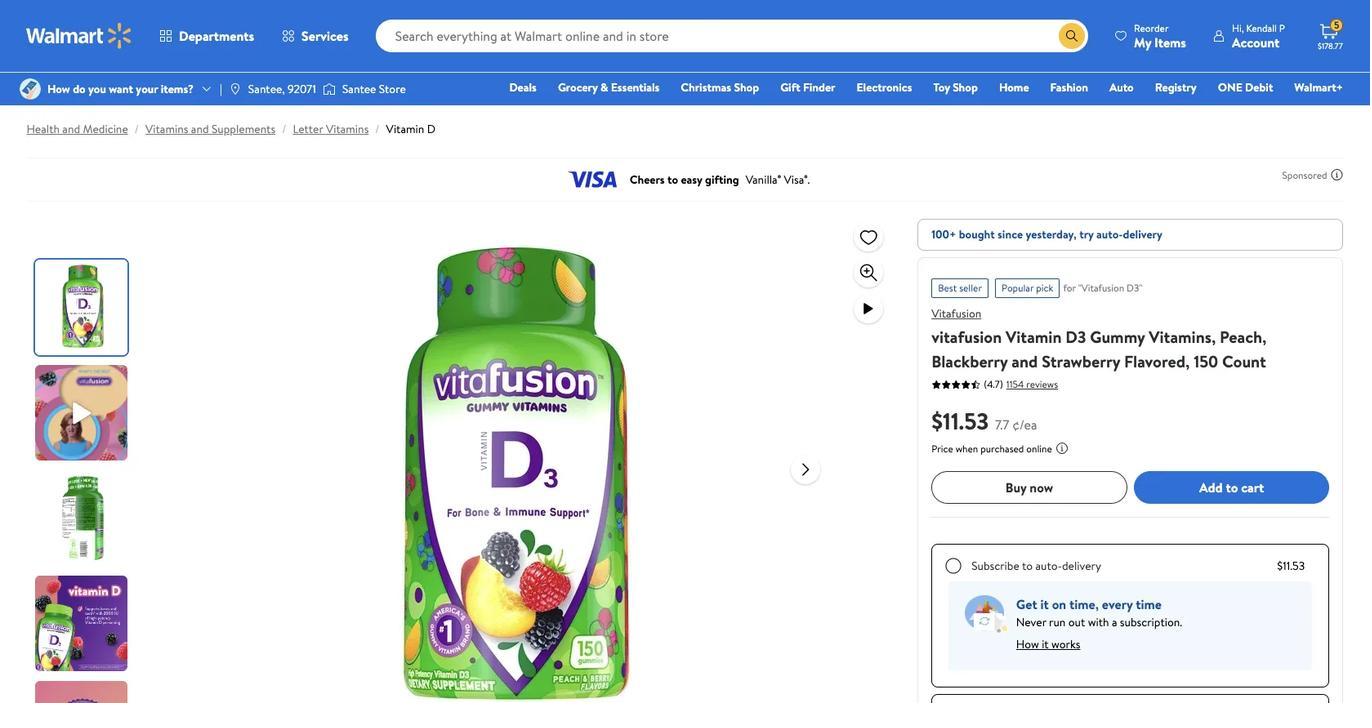 Task type: locate. For each thing, give the bounding box(es) containing it.
1 horizontal spatial delivery
[[1123, 226, 1163, 243]]

subscription.
[[1120, 615, 1183, 631]]

shop right christmas
[[734, 79, 759, 96]]

1 vertical spatial delivery
[[1062, 558, 1102, 574]]

(4.7) 1154 reviews
[[984, 377, 1058, 391]]

2 shop from the left
[[953, 79, 978, 96]]

one debit link
[[1211, 78, 1281, 96]]

now
[[1030, 479, 1054, 497]]

$11.53
[[932, 405, 989, 437], [1278, 558, 1305, 574]]

to inside button
[[1226, 479, 1238, 497]]

santee,
[[248, 81, 285, 97]]

to
[[1226, 479, 1238, 497], [1022, 558, 1033, 574]]

and up (4.7) 1154 reviews
[[1012, 351, 1038, 373]]

one
[[1218, 79, 1243, 96]]

how it works button
[[1016, 632, 1081, 658]]

shop for christmas shop
[[734, 79, 759, 96]]

1 vertical spatial $11.53
[[1278, 558, 1305, 574]]

 image right "|"
[[229, 83, 242, 96]]

1 horizontal spatial $11.53
[[1278, 558, 1305, 574]]

on
[[1052, 596, 1067, 614]]

0 horizontal spatial vitamin
[[386, 121, 424, 137]]

never
[[1016, 615, 1047, 631]]

get
[[1016, 596, 1038, 614]]

gift
[[781, 79, 801, 96]]

how down never
[[1016, 637, 1039, 653]]

flavored,
[[1125, 351, 1190, 373]]

0 horizontal spatial to
[[1022, 558, 1033, 574]]

zoom image modal image
[[859, 263, 879, 283]]

it left works
[[1042, 637, 1049, 653]]

 image
[[20, 78, 41, 100], [229, 83, 242, 96]]

1154 reviews link
[[1003, 377, 1058, 391]]

vitafusion
[[932, 326, 1002, 348]]

strawberry
[[1042, 351, 1121, 373]]

how do you want your items?
[[47, 81, 194, 97]]

100+
[[932, 226, 956, 243]]

for
[[1063, 281, 1076, 295]]

1 vertical spatial how
[[1016, 637, 1039, 653]]

1 vertical spatial to
[[1022, 558, 1033, 574]]

0 horizontal spatial vitamins
[[146, 121, 188, 137]]

try
[[1080, 226, 1094, 243]]

it
[[1041, 596, 1049, 614], [1042, 637, 1049, 653]]

1 horizontal spatial vitamins
[[326, 121, 369, 137]]

shop for toy shop
[[953, 79, 978, 96]]

1 horizontal spatial how
[[1016, 637, 1039, 653]]

purchased
[[981, 442, 1024, 456]]

and left the supplements
[[191, 121, 209, 137]]

bought
[[959, 226, 995, 243]]

buy now
[[1006, 479, 1054, 497]]

and right health
[[62, 121, 80, 137]]

health and medicine link
[[27, 121, 128, 137]]

/ right the medicine
[[135, 121, 139, 137]]

vitamins and supplements link
[[146, 121, 276, 137]]

auto- right try
[[1097, 226, 1123, 243]]

gift finder
[[781, 79, 836, 96]]

None radio
[[946, 558, 962, 574]]

|
[[220, 81, 222, 97]]

 image up health
[[20, 78, 41, 100]]

1 horizontal spatial shop
[[953, 79, 978, 96]]

deals link
[[502, 78, 544, 96]]

delivery up d3"
[[1123, 226, 1163, 243]]

0 horizontal spatial /
[[135, 121, 139, 137]]

grocery & essentials link
[[551, 78, 667, 96]]

1 vertical spatial auto-
[[1036, 558, 1062, 574]]

account
[[1232, 33, 1280, 51]]

&
[[601, 79, 608, 96]]

auto- up on
[[1036, 558, 1062, 574]]

vitamin left d3
[[1006, 326, 1062, 348]]

it left on
[[1041, 596, 1049, 614]]

0 vertical spatial $11.53
[[932, 405, 989, 437]]

your
[[136, 81, 158, 97]]

gift finder link
[[773, 78, 843, 96]]

pick
[[1036, 281, 1054, 295]]

subscribe
[[972, 558, 1020, 574]]

auto-
[[1097, 226, 1123, 243], [1036, 558, 1062, 574]]

you
[[88, 81, 106, 97]]

1 vitamins from the left
[[146, 121, 188, 137]]

delivery up time,
[[1062, 558, 1102, 574]]

0 vertical spatial it
[[1041, 596, 1049, 614]]

1 horizontal spatial to
[[1226, 479, 1238, 497]]

electronics link
[[850, 78, 920, 96]]

0 vertical spatial how
[[47, 81, 70, 97]]

view video image
[[859, 299, 879, 319]]

vitamins down items?
[[146, 121, 188, 137]]

1 horizontal spatial  image
[[229, 83, 242, 96]]

2 vitamins from the left
[[326, 121, 369, 137]]

time
[[1136, 596, 1162, 614]]

1 / from the left
[[135, 121, 139, 137]]

1 horizontal spatial /
[[282, 121, 286, 137]]

vitafusion vitamin d3 gummy vitamins, peach, blackberry and strawberry flavored, 150 count - image 4 of 12 image
[[35, 576, 130, 672]]

walmart image
[[26, 23, 132, 49]]

to left cart
[[1226, 479, 1238, 497]]

 image
[[323, 81, 336, 97]]

ad disclaimer and feedback for skylinedisplayad image
[[1331, 168, 1344, 181]]

shop right toy
[[953, 79, 978, 96]]

to right 'subscribe'
[[1022, 558, 1033, 574]]

reorder
[[1134, 21, 1169, 35]]

toy
[[934, 79, 950, 96]]

toy shop
[[934, 79, 978, 96]]

0 vertical spatial delivery
[[1123, 226, 1163, 243]]

p
[[1280, 21, 1285, 35]]

next media item image
[[796, 460, 816, 479]]

items
[[1155, 33, 1187, 51]]

auto link
[[1102, 78, 1141, 96]]

1 shop from the left
[[734, 79, 759, 96]]

how left do
[[47, 81, 70, 97]]

vitamin left the d
[[386, 121, 424, 137]]

/ left "vitamin d" link on the top left of page
[[375, 121, 380, 137]]

1 horizontal spatial vitamin
[[1006, 326, 1062, 348]]

online
[[1027, 442, 1052, 456]]

out
[[1069, 615, 1085, 631]]

$11.53 7.7 ¢/ea
[[932, 405, 1037, 437]]

vitamins right letter
[[326, 121, 369, 137]]

vitafusion vitamin d3 gummy vitamins, peach, blackberry and strawberry flavored, 150 count - image 1 of 12 image
[[35, 260, 130, 355]]

(4.7)
[[984, 378, 1003, 391]]

vitafusion vitamin d3 gummy vitamins, peach, blackberry and strawberry flavored, 150 count - image 3 of 12 image
[[35, 471, 130, 566]]

vitamin
[[386, 121, 424, 137], [1006, 326, 1062, 348]]

0 horizontal spatial  image
[[20, 78, 41, 100]]

0 horizontal spatial $11.53
[[932, 405, 989, 437]]

deals
[[509, 79, 537, 96]]

vitamins
[[146, 121, 188, 137], [326, 121, 369, 137]]

2 horizontal spatial and
[[1012, 351, 1038, 373]]

0 horizontal spatial shop
[[734, 79, 759, 96]]

home
[[999, 79, 1029, 96]]

$11.53 for $11.53
[[1278, 558, 1305, 574]]

letter
[[293, 121, 323, 137]]

with
[[1088, 615, 1109, 631]]

1 vertical spatial vitamin
[[1006, 326, 1062, 348]]

price
[[932, 442, 954, 456]]

0 vertical spatial auto-
[[1097, 226, 1123, 243]]

1154
[[1007, 377, 1024, 391]]

works
[[1052, 637, 1081, 653]]

0 vertical spatial to
[[1226, 479, 1238, 497]]

/ left letter
[[282, 121, 286, 137]]

2 horizontal spatial /
[[375, 121, 380, 137]]

santee store
[[342, 81, 406, 97]]

hi,
[[1232, 21, 1244, 35]]

92071
[[288, 81, 316, 97]]

one debit
[[1218, 79, 1273, 96]]

finder
[[803, 79, 836, 96]]

do
[[73, 81, 86, 97]]

price when purchased online
[[932, 442, 1052, 456]]

Search search field
[[376, 20, 1089, 52]]

items?
[[161, 81, 194, 97]]

delivery
[[1123, 226, 1163, 243], [1062, 558, 1102, 574]]

walmart+ link
[[1287, 78, 1351, 96]]



Task type: describe. For each thing, give the bounding box(es) containing it.
services button
[[268, 16, 363, 56]]

registry
[[1155, 79, 1197, 96]]

fashion link
[[1043, 78, 1096, 96]]

0 horizontal spatial auto-
[[1036, 558, 1062, 574]]

1 vertical spatial it
[[1042, 637, 1049, 653]]

d
[[427, 121, 436, 137]]

vitamins,
[[1149, 326, 1216, 348]]

christmas shop
[[681, 79, 759, 96]]

yesterday,
[[1026, 226, 1077, 243]]

fashion
[[1051, 79, 1089, 96]]

toy shop link
[[926, 78, 985, 96]]

grocery
[[558, 79, 598, 96]]

get it on time, every time never run out with a subscription. how it works
[[1016, 596, 1183, 653]]

cart
[[1242, 479, 1264, 497]]

0 horizontal spatial how
[[47, 81, 70, 97]]

vitafusion link
[[932, 306, 982, 322]]

buy now button
[[932, 472, 1128, 504]]

0 horizontal spatial and
[[62, 121, 80, 137]]

essentials
[[611, 79, 660, 96]]

vitafusion vitamin d3 gummy vitamins, peach, blackberry and strawberry flavored, 150 count - image 5 of 12 image
[[35, 682, 130, 704]]

every
[[1102, 596, 1133, 614]]

when
[[956, 442, 978, 456]]

 image for santee, 92071
[[229, 83, 242, 96]]

vitamin d link
[[386, 121, 436, 137]]

my
[[1134, 33, 1152, 51]]

add to favorites list, vitafusion vitamin d3 gummy vitamins, peach, blackberry and strawberry flavored, 150 count image
[[859, 227, 879, 247]]

vitafusion
[[932, 306, 982, 322]]

 image for how do you want your items?
[[20, 78, 41, 100]]

reorder my items
[[1134, 21, 1187, 51]]

walmart+
[[1295, 79, 1343, 96]]

supplements
[[212, 121, 276, 137]]

medicine
[[83, 121, 128, 137]]

grocery & essentials
[[558, 79, 660, 96]]

add
[[1200, 479, 1223, 497]]

departments button
[[145, 16, 268, 56]]

search icon image
[[1066, 29, 1079, 42]]

electronics
[[857, 79, 912, 96]]

for "vitafusion d3"
[[1063, 281, 1143, 295]]

home link
[[992, 78, 1037, 96]]

buy
[[1006, 479, 1027, 497]]

reviews
[[1027, 377, 1058, 391]]

hi, kendall p account
[[1232, 21, 1285, 51]]

to for subscribe
[[1022, 558, 1033, 574]]

$178.77
[[1318, 40, 1343, 51]]

1 horizontal spatial and
[[191, 121, 209, 137]]

peach,
[[1220, 326, 1267, 348]]

how inside get it on time, every time never run out with a subscription. how it works
[[1016, 637, 1039, 653]]

and inside vitafusion vitafusion vitamin d3 gummy vitamins, peach, blackberry and strawberry flavored, 150 count
[[1012, 351, 1038, 373]]

5 $178.77
[[1318, 18, 1343, 51]]

a
[[1112, 615, 1118, 631]]

sponsored
[[1283, 168, 1328, 182]]

health
[[27, 121, 60, 137]]

3 / from the left
[[375, 121, 380, 137]]

registry link
[[1148, 78, 1204, 96]]

gummy
[[1090, 326, 1145, 348]]

seller
[[960, 281, 982, 295]]

count
[[1223, 351, 1267, 373]]

legal information image
[[1056, 442, 1069, 455]]

vitafusion vitafusion vitamin d3 gummy vitamins, peach, blackberry and strawberry flavored, 150 count
[[932, 306, 1267, 373]]

2 / from the left
[[282, 121, 286, 137]]

to for add
[[1226, 479, 1238, 497]]

vitafusion vitamin d3 gummy vitamins, peach, blackberry and strawberry flavored, 150 count - image 2 of 12 image
[[35, 365, 130, 461]]

services
[[302, 27, 349, 45]]

health and medicine / vitamins and supplements / letter vitamins / vitamin d
[[27, 121, 436, 137]]

want
[[109, 81, 133, 97]]

Walmart Site-Wide search field
[[376, 20, 1089, 52]]

popular
[[1002, 281, 1034, 295]]

vitamin inside vitafusion vitafusion vitamin d3 gummy vitamins, peach, blackberry and strawberry flavored, 150 count
[[1006, 326, 1062, 348]]

add to cart
[[1200, 479, 1264, 497]]

$11.53 for $11.53 7.7 ¢/ea
[[932, 405, 989, 437]]

"vitafusion
[[1078, 281, 1125, 295]]

since
[[998, 226, 1023, 243]]

0 horizontal spatial delivery
[[1062, 558, 1102, 574]]

departments
[[179, 27, 254, 45]]

blackberry
[[932, 351, 1008, 373]]

1 horizontal spatial auto-
[[1097, 226, 1123, 243]]

d3"
[[1127, 281, 1143, 295]]

vitafusion vitamin d3 gummy vitamins, peach, blackberry and strawberry flavored, 150 count image
[[255, 219, 778, 704]]

0 vertical spatial vitamin
[[386, 121, 424, 137]]

kendall
[[1247, 21, 1277, 35]]

5
[[1335, 18, 1340, 32]]

run
[[1049, 615, 1066, 631]]

christmas shop link
[[674, 78, 767, 96]]

letter vitamins link
[[293, 121, 369, 137]]

best
[[938, 281, 957, 295]]

150
[[1194, 351, 1219, 373]]

time,
[[1070, 596, 1099, 614]]

best seller
[[938, 281, 982, 295]]



Task type: vqa. For each thing, say whether or not it's contained in the screenshot.
Pickup
no



